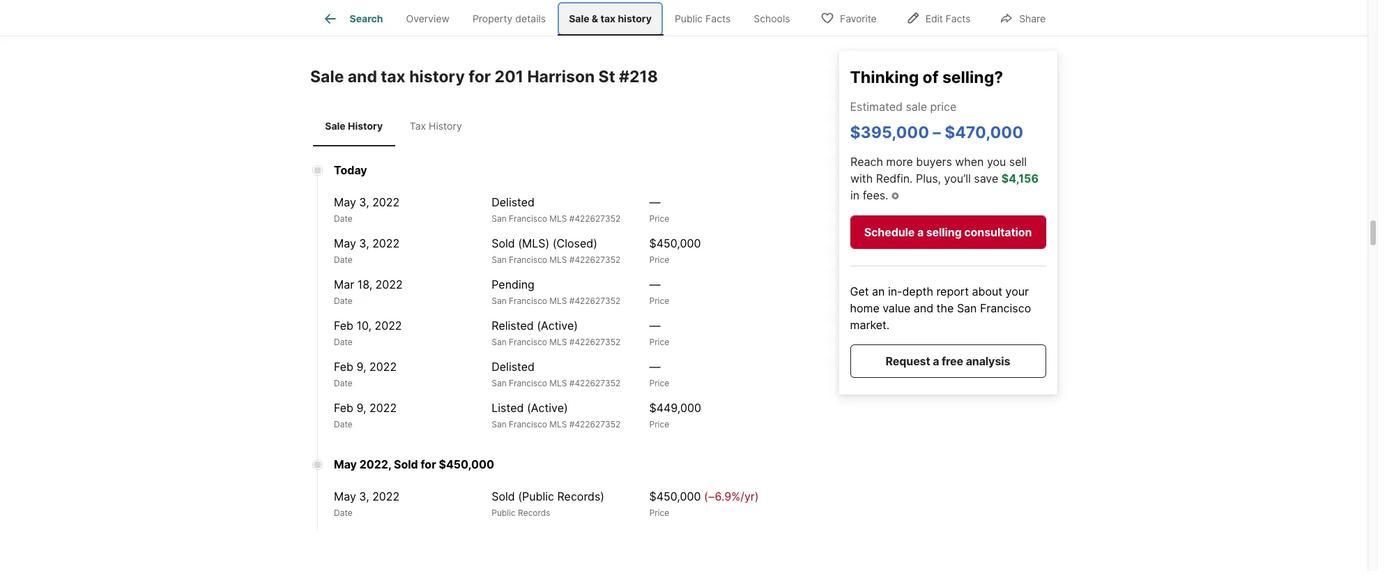 Task type: locate. For each thing, give the bounding box(es) containing it.
2 vertical spatial may 3, 2022 date
[[334, 489, 400, 518]]

1 horizontal spatial a
[[934, 354, 940, 368]]

1 vertical spatial may 3, 2022 date
[[334, 236, 400, 265]]

request a free analysis
[[886, 354, 1011, 368]]

mar 18, 2022 date
[[334, 277, 403, 306]]

4 mls from the top
[[550, 337, 567, 347]]

1 vertical spatial 9,
[[357, 401, 366, 415]]

feb 9, 2022 date down feb 10, 2022 date
[[334, 360, 397, 388]]

san inside the relisted (active) san francisco mls #422627352
[[492, 337, 507, 347]]

1 vertical spatial (active)
[[527, 401, 568, 415]]

2 may from the top
[[334, 236, 356, 250]]

6 mls from the top
[[550, 419, 567, 429]]

history right &
[[618, 13, 652, 25]]

1 may from the top
[[334, 195, 356, 209]]

san down listed
[[492, 419, 507, 429]]

sale
[[906, 100, 928, 113]]

1 horizontal spatial and
[[914, 301, 934, 315]]

facts right edit at the right of page
[[946, 12, 971, 24]]

sale left &
[[569, 13, 590, 25]]

2022 inside mar 18, 2022 date
[[376, 277, 403, 291]]

#422627352 inside the sold (mls) (closed) san francisco mls #422627352
[[570, 254, 621, 265]]

francisco
[[509, 213, 547, 224], [509, 254, 547, 265], [509, 296, 547, 306], [981, 301, 1032, 315], [509, 337, 547, 347], [509, 378, 547, 388], [509, 419, 547, 429]]

2022
[[372, 195, 400, 209], [372, 236, 400, 250], [376, 277, 403, 291], [375, 319, 402, 333], [370, 360, 397, 374], [370, 401, 397, 415], [372, 489, 400, 503]]

of
[[923, 67, 939, 86]]

0 vertical spatial sold
[[492, 236, 515, 250]]

— for feb 10, 2022
[[650, 319, 661, 333]]

facts inside tab
[[706, 13, 731, 25]]

for
[[469, 67, 491, 87], [421, 457, 436, 471]]

0 vertical spatial public
[[675, 13, 703, 25]]

a left the free
[[934, 354, 940, 368]]

1 horizontal spatial for
[[469, 67, 491, 87]]

share button
[[988, 3, 1058, 32]]

1 vertical spatial tax
[[381, 67, 406, 87]]

and
[[348, 67, 377, 87], [914, 301, 934, 315]]

— price for feb 9, 2022
[[650, 360, 670, 388]]

facts inside button
[[946, 12, 971, 24]]

(active)
[[537, 319, 578, 333], [527, 401, 568, 415]]

francisco inside listed (active) san francisco mls #422627352
[[509, 419, 547, 429]]

feb for relisted
[[334, 319, 354, 333]]

sold left (mls)
[[492, 236, 515, 250]]

1 vertical spatial a
[[934, 354, 940, 368]]

may 3, 2022 date down 2022,
[[334, 489, 400, 518]]

4 may from the top
[[334, 489, 356, 503]]

property details tab
[[461, 2, 558, 36]]

tax right &
[[601, 13, 616, 25]]

3 date from the top
[[334, 296, 353, 306]]

4 — price from the top
[[650, 360, 670, 388]]

0 vertical spatial feb 9, 2022 date
[[334, 360, 397, 388]]

3 #422627352 from the top
[[570, 296, 621, 306]]

may 2022, sold for $450,000
[[334, 457, 494, 471]]

property details
[[473, 13, 546, 25]]

francisco down listed
[[509, 419, 547, 429]]

2 — from the top
[[650, 277, 661, 291]]

18,
[[358, 277, 372, 291]]

delisted down relisted
[[492, 360, 535, 374]]

2 feb from the top
[[334, 360, 354, 374]]

mls
[[550, 213, 567, 224], [550, 254, 567, 265], [550, 296, 567, 306], [550, 337, 567, 347], [550, 378, 567, 388], [550, 419, 567, 429]]

may 3, 2022 date down today
[[334, 195, 400, 224]]

history for &
[[618, 13, 652, 25]]

history up tax history
[[409, 67, 465, 87]]

1 vertical spatial delisted san francisco mls #422627352
[[492, 360, 621, 388]]

(active) inside listed (active) san francisco mls #422627352
[[527, 401, 568, 415]]

2 feb 9, 2022 date from the top
[[334, 401, 397, 429]]

delisted
[[492, 195, 535, 209], [492, 360, 535, 374]]

history
[[618, 13, 652, 25], [409, 67, 465, 87]]

history inside tab
[[618, 13, 652, 25]]

san up pending
[[492, 254, 507, 265]]

1 delisted from the top
[[492, 195, 535, 209]]

francisco down pending
[[509, 296, 547, 306]]

mar
[[334, 277, 354, 291]]

3 may 3, 2022 date from the top
[[334, 489, 400, 518]]

(active) right listed
[[527, 401, 568, 415]]

1 vertical spatial for
[[421, 457, 436, 471]]

1 horizontal spatial tax
[[601, 13, 616, 25]]

favorite
[[840, 12, 877, 24]]

delisted san francisco mls #422627352
[[492, 195, 621, 224], [492, 360, 621, 388]]

search
[[350, 13, 383, 25]]

sale & tax history
[[569, 13, 652, 25]]

search link
[[322, 10, 383, 27]]

history for tax history
[[429, 120, 462, 132]]

may 3, 2022 date
[[334, 195, 400, 224], [334, 236, 400, 265], [334, 489, 400, 518]]

sold inside the sold (mls) (closed) san francisco mls #422627352
[[492, 236, 515, 250]]

delisted for may 3, 2022
[[492, 195, 535, 209]]

1 history from the left
[[348, 120, 383, 132]]

history inside tab
[[429, 120, 462, 132]]

3 feb from the top
[[334, 401, 354, 415]]

analysis
[[967, 354, 1011, 368]]

public inside public facts tab
[[675, 13, 703, 25]]

sold right 2022,
[[394, 457, 418, 471]]

2 mls from the top
[[550, 254, 567, 265]]

1 horizontal spatial history
[[618, 13, 652, 25]]

3 mls from the top
[[550, 296, 567, 306]]

a for request
[[934, 354, 940, 368]]

9, up 2022,
[[357, 401, 366, 415]]

3 — price from the top
[[650, 319, 670, 347]]

4 #422627352 from the top
[[570, 337, 621, 347]]

a left the 'selling'
[[918, 225, 924, 239]]

feb inside feb 10, 2022 date
[[334, 319, 354, 333]]

7 price from the top
[[650, 508, 670, 518]]

0 horizontal spatial public
[[492, 508, 516, 518]]

5 date from the top
[[334, 378, 353, 388]]

selling
[[927, 225, 962, 239]]

3, up 18,
[[359, 236, 369, 250]]

sale up today
[[325, 120, 346, 132]]

get
[[851, 284, 870, 298]]

price inside $450,000 price
[[650, 254, 670, 265]]

and up sale history
[[348, 67, 377, 87]]

1 3, from the top
[[359, 195, 369, 209]]

sale and tax history for 201 harrison st #218
[[310, 67, 658, 87]]

2 #422627352 from the top
[[570, 254, 621, 265]]

1 delisted san francisco mls #422627352 from the top
[[492, 195, 621, 224]]

francisco down relisted
[[509, 337, 547, 347]]

san up listed
[[492, 378, 507, 388]]

francisco down your
[[981, 301, 1032, 315]]

history inside tab
[[348, 120, 383, 132]]

tax up sale history
[[381, 67, 406, 87]]

1 vertical spatial and
[[914, 301, 934, 315]]

2 9, from the top
[[357, 401, 366, 415]]

#422627352 inside listed (active) san francisco mls #422627352
[[570, 419, 621, 429]]

9, down feb 10, 2022 date
[[357, 360, 366, 374]]

2022 inside feb 10, 2022 date
[[375, 319, 402, 333]]

tab list containing sale history
[[310, 106, 480, 146]]

reach
[[851, 154, 883, 168]]

1 horizontal spatial facts
[[946, 12, 971, 24]]

2 vertical spatial $450,000
[[650, 489, 701, 503]]

0 horizontal spatial history
[[409, 67, 465, 87]]

san down relisted
[[492, 337, 507, 347]]

—
[[650, 195, 661, 209], [650, 277, 661, 291], [650, 319, 661, 333], [650, 360, 661, 374]]

tax history
[[410, 120, 462, 132]]

sold inside sold (public records) public records
[[492, 489, 515, 503]]

may 3, 2022 date up 18,
[[334, 236, 400, 265]]

the
[[937, 301, 955, 315]]

0 horizontal spatial tax
[[381, 67, 406, 87]]

relisted (active) san francisco mls #422627352
[[492, 319, 621, 347]]

tax history tab
[[395, 109, 477, 144]]

1 — from the top
[[650, 195, 661, 209]]

1 vertical spatial delisted
[[492, 360, 535, 374]]

1 vertical spatial feb
[[334, 360, 354, 374]]

history right tax
[[429, 120, 462, 132]]

and down depth
[[914, 301, 934, 315]]

san
[[492, 213, 507, 224], [492, 254, 507, 265], [492, 296, 507, 306], [958, 301, 978, 315], [492, 337, 507, 347], [492, 378, 507, 388], [492, 419, 507, 429]]

san down pending
[[492, 296, 507, 306]]

#422627352 inside pending san francisco mls #422627352
[[570, 296, 621, 306]]

tab list
[[310, 0, 813, 36], [310, 106, 480, 146]]

$470,000
[[945, 123, 1024, 142]]

0 horizontal spatial and
[[348, 67, 377, 87]]

price inside $449,000 price
[[650, 419, 670, 429]]

2 delisted san francisco mls #422627352 from the top
[[492, 360, 621, 388]]

facts left the schools
[[706, 13, 731, 25]]

(−6.9%/yr)
[[704, 489, 759, 503]]

price
[[650, 213, 670, 224], [650, 254, 670, 265], [650, 296, 670, 306], [650, 337, 670, 347], [650, 378, 670, 388], [650, 419, 670, 429], [650, 508, 670, 518]]

facts for edit facts
[[946, 12, 971, 24]]

2 vertical spatial sold
[[492, 489, 515, 503]]

francisco inside san francisco market.
[[981, 301, 1032, 315]]

value
[[883, 301, 911, 315]]

0 horizontal spatial for
[[421, 457, 436, 471]]

tax
[[601, 13, 616, 25], [381, 67, 406, 87]]

10,
[[357, 319, 372, 333]]

public inside sold (public records) public records
[[492, 508, 516, 518]]

san inside the sold (mls) (closed) san francisco mls #422627352
[[492, 254, 507, 265]]

0 vertical spatial 3,
[[359, 195, 369, 209]]

sale for sale history
[[325, 120, 346, 132]]

4 — from the top
[[650, 360, 661, 374]]

#422627352 inside the relisted (active) san francisco mls #422627352
[[570, 337, 621, 347]]

selling?
[[943, 67, 1004, 86]]

#422627352
[[570, 213, 621, 224], [570, 254, 621, 265], [570, 296, 621, 306], [570, 337, 621, 347], [570, 378, 621, 388], [570, 419, 621, 429]]

may 3, 2022 date for today
[[334, 195, 400, 224]]

1 horizontal spatial history
[[429, 120, 462, 132]]

$450,000 price
[[650, 236, 701, 265]]

reach more buyers when you sell with redfin. plus, you'll save
[[851, 154, 1027, 185]]

get an in-depth report about your home value and the
[[851, 284, 1030, 315]]

3 3, from the top
[[359, 489, 369, 503]]

delisted san francisco mls #422627352 up listed (active) san francisco mls #422627352
[[492, 360, 621, 388]]

3, for may 2022,
[[359, 489, 369, 503]]

0 horizontal spatial facts
[[706, 13, 731, 25]]

2 vertical spatial feb
[[334, 401, 354, 415]]

1 vertical spatial tab list
[[310, 106, 480, 146]]

feb
[[334, 319, 354, 333], [334, 360, 354, 374], [334, 401, 354, 415]]

2 history from the left
[[429, 120, 462, 132]]

sale for sale & tax history
[[569, 13, 590, 25]]

san up the sold (mls) (closed) san francisco mls #422627352
[[492, 213, 507, 224]]

0 vertical spatial delisted san francisco mls #422627352
[[492, 195, 621, 224]]

san inside pending san francisco mls #422627352
[[492, 296, 507, 306]]

$395,000
[[851, 123, 930, 142]]

3, down today
[[359, 195, 369, 209]]

5 price from the top
[[650, 378, 670, 388]]

0 vertical spatial a
[[918, 225, 924, 239]]

2 tab list from the top
[[310, 106, 480, 146]]

sold (mls) (closed) san francisco mls #422627352
[[492, 236, 621, 265]]

may for sold (mls) (closed)
[[334, 236, 356, 250]]

buyers
[[916, 154, 952, 168]]

0 vertical spatial (active)
[[537, 319, 578, 333]]

1 vertical spatial history
[[409, 67, 465, 87]]

facts
[[946, 12, 971, 24], [706, 13, 731, 25]]

2 vertical spatial sale
[[325, 120, 346, 132]]

feb 9, 2022 date up 2022,
[[334, 401, 397, 429]]

4 date from the top
[[334, 337, 353, 347]]

public facts
[[675, 13, 731, 25]]

your
[[1006, 284, 1030, 298]]

2 price from the top
[[650, 254, 670, 265]]

feb 9, 2022 date
[[334, 360, 397, 388], [334, 401, 397, 429]]

report
[[937, 284, 970, 298]]

1 mls from the top
[[550, 213, 567, 224]]

1 tab list from the top
[[310, 0, 813, 36]]

history
[[348, 120, 383, 132], [429, 120, 462, 132]]

san right the
[[958, 301, 978, 315]]

2 delisted from the top
[[492, 360, 535, 374]]

$450,000 inside $450,000 (−6.9%/yr) price
[[650, 489, 701, 503]]

tax inside tab
[[601, 13, 616, 25]]

(mls)
[[518, 236, 550, 250]]

sell
[[1010, 154, 1027, 168]]

1 vertical spatial sale
[[310, 67, 344, 87]]

0 vertical spatial feb
[[334, 319, 354, 333]]

0 vertical spatial delisted
[[492, 195, 535, 209]]

3, down 2022,
[[359, 489, 369, 503]]

2 vertical spatial 3,
[[359, 489, 369, 503]]

sold (public records) public records
[[492, 489, 605, 518]]

sale
[[569, 13, 590, 25], [310, 67, 344, 87], [325, 120, 346, 132]]

(active) down pending san francisco mls #422627352
[[537, 319, 578, 333]]

sold left the (public
[[492, 489, 515, 503]]

mls inside listed (active) san francisco mls #422627352
[[550, 419, 567, 429]]

1 horizontal spatial public
[[675, 13, 703, 25]]

delisted up (mls)
[[492, 195, 535, 209]]

0 vertical spatial $450,000
[[650, 236, 701, 250]]

estimated
[[851, 100, 903, 113]]

thinking of selling?
[[851, 67, 1004, 86]]

1 feb 9, 2022 date from the top
[[334, 360, 397, 388]]

0 vertical spatial 9,
[[357, 360, 366, 374]]

san francisco market.
[[851, 301, 1032, 332]]

public
[[675, 13, 703, 25], [492, 508, 516, 518]]

1 vertical spatial public
[[492, 508, 516, 518]]

2 — price from the top
[[650, 277, 670, 306]]

sold for sold (mls) (closed)
[[492, 236, 515, 250]]

0 vertical spatial may 3, 2022 date
[[334, 195, 400, 224]]

for right 2022,
[[421, 457, 436, 471]]

0 vertical spatial sale
[[569, 13, 590, 25]]

1 9, from the top
[[357, 360, 366, 374]]

0 horizontal spatial a
[[918, 225, 924, 239]]

1 vertical spatial feb 9, 2022 date
[[334, 401, 397, 429]]

0 horizontal spatial history
[[348, 120, 383, 132]]

1 may 3, 2022 date from the top
[[334, 195, 400, 224]]

1 — price from the top
[[650, 195, 670, 224]]

for left 201
[[469, 67, 491, 87]]

sale up sale history
[[310, 67, 344, 87]]

tax for and
[[381, 67, 406, 87]]

1 feb from the top
[[334, 319, 354, 333]]

francisco up listed
[[509, 378, 547, 388]]

0 vertical spatial history
[[618, 13, 652, 25]]

facts for public facts
[[706, 13, 731, 25]]

sale & tax history tab
[[558, 2, 663, 36]]

(active) inside the relisted (active) san francisco mls #422627352
[[537, 319, 578, 333]]

delisted san francisco mls #422627352 up (closed)
[[492, 195, 621, 224]]

0 vertical spatial tab list
[[310, 0, 813, 36]]

3 — from the top
[[650, 319, 661, 333]]

pending
[[492, 277, 535, 291]]

6 price from the top
[[650, 419, 670, 429]]

history up today
[[348, 120, 383, 132]]

0 vertical spatial tax
[[601, 13, 616, 25]]

francisco down (mls)
[[509, 254, 547, 265]]

6 #422627352 from the top
[[570, 419, 621, 429]]

schedule a selling consultation button
[[851, 215, 1047, 249]]

schools
[[754, 13, 790, 25]]

market.
[[851, 318, 890, 332]]

delisted san francisco mls #422627352 for may 3, 2022
[[492, 195, 621, 224]]

1 vertical spatial 3,
[[359, 236, 369, 250]]



Task type: describe. For each thing, give the bounding box(es) containing it.
1 price from the top
[[650, 213, 670, 224]]

schools tab
[[742, 2, 802, 36]]

$450,000 for sold (mls) (closed)
[[650, 236, 701, 250]]

0 vertical spatial for
[[469, 67, 491, 87]]

date inside mar 18, 2022 date
[[334, 296, 353, 306]]

feb 9, 2022 date for listed
[[334, 401, 397, 429]]

date inside feb 10, 2022 date
[[334, 337, 353, 347]]

listed
[[492, 401, 524, 415]]

edit
[[926, 12, 943, 24]]

consultation
[[965, 225, 1033, 239]]

tax for &
[[601, 13, 616, 25]]

201
[[495, 67, 524, 87]]

in
[[851, 188, 860, 202]]

san inside listed (active) san francisco mls #422627352
[[492, 419, 507, 429]]

price inside $450,000 (−6.9%/yr) price
[[650, 508, 670, 518]]

&
[[592, 13, 599, 25]]

pending san francisco mls #422627352
[[492, 277, 621, 306]]

relisted
[[492, 319, 534, 333]]

9, for listed
[[357, 401, 366, 415]]

records
[[518, 508, 551, 518]]

–
[[934, 123, 942, 142]]

an
[[873, 284, 886, 298]]

depth
[[903, 284, 934, 298]]

2 3, from the top
[[359, 236, 369, 250]]

redfin.
[[876, 171, 913, 185]]

records)
[[557, 489, 605, 503]]

francisco inside the relisted (active) san francisco mls #422627352
[[509, 337, 547, 347]]

(active) for relisted (active)
[[537, 319, 578, 333]]

today
[[334, 163, 367, 177]]

sale history
[[325, 120, 383, 132]]

4 price from the top
[[650, 337, 670, 347]]

details
[[516, 13, 546, 25]]

when
[[956, 154, 984, 168]]

2 may 3, 2022 date from the top
[[334, 236, 400, 265]]

request
[[886, 354, 931, 368]]

delisted san francisco mls #422627352 for feb 9, 2022
[[492, 360, 621, 388]]

sale for sale and tax history for 201 harrison st #218
[[310, 67, 344, 87]]

6 date from the top
[[334, 419, 353, 429]]

overview tab
[[395, 2, 461, 36]]

favorite button
[[809, 3, 889, 32]]

request a free analysis button
[[851, 344, 1047, 378]]

schedule a selling consultation
[[865, 225, 1033, 239]]

5 #422627352 from the top
[[570, 378, 621, 388]]

$395,000 – $470,000
[[851, 123, 1024, 142]]

public facts tab
[[663, 2, 742, 36]]

— price for mar 18, 2022
[[650, 277, 670, 306]]

— for may 3, 2022
[[650, 195, 661, 209]]

sale history tab
[[313, 109, 395, 144]]

in-
[[889, 284, 903, 298]]

(active) for listed (active)
[[527, 401, 568, 415]]

fees.
[[863, 188, 889, 202]]

1 vertical spatial $450,000
[[439, 457, 494, 471]]

may for sold (public records)
[[334, 489, 356, 503]]

5 mls from the top
[[550, 378, 567, 388]]

schedule
[[865, 225, 915, 239]]

— for mar 18, 2022
[[650, 277, 661, 291]]

— price for feb 10, 2022
[[650, 319, 670, 347]]

delisted for feb 9, 2022
[[492, 360, 535, 374]]

with
[[851, 171, 873, 185]]

thinking
[[851, 67, 920, 86]]

edit facts button
[[894, 3, 983, 32]]

$4,156
[[1002, 171, 1039, 185]]

harrison
[[527, 67, 595, 87]]

a for schedule
[[918, 225, 924, 239]]

7 date from the top
[[334, 508, 353, 518]]

— price for may 3, 2022
[[650, 195, 670, 224]]

listed (active) san francisco mls #422627352
[[492, 401, 621, 429]]

francisco up (mls)
[[509, 213, 547, 224]]

#218
[[619, 67, 658, 87]]

3 price from the top
[[650, 296, 670, 306]]

feb 10, 2022 date
[[334, 319, 402, 347]]

you'll
[[945, 171, 971, 185]]

you
[[987, 154, 1006, 168]]

1 vertical spatial sold
[[394, 457, 418, 471]]

$450,000 for sold (public records)
[[650, 489, 701, 503]]

1 #422627352 from the top
[[570, 213, 621, 224]]

0 vertical spatial and
[[348, 67, 377, 87]]

$450,000 (−6.9%/yr) price
[[650, 489, 759, 518]]

sold for sold (public records)
[[492, 489, 515, 503]]

free
[[942, 354, 964, 368]]

save
[[974, 171, 999, 185]]

(closed)
[[553, 236, 598, 250]]

1 date from the top
[[334, 213, 353, 224]]

feb for listed
[[334, 401, 354, 415]]

san inside san francisco market.
[[958, 301, 978, 315]]

plus,
[[916, 171, 941, 185]]

feb 9, 2022 date for delisted
[[334, 360, 397, 388]]

tab list containing search
[[310, 0, 813, 36]]

mls inside pending san francisco mls #422627352
[[550, 296, 567, 306]]

may for delisted
[[334, 195, 356, 209]]

mls inside the relisted (active) san francisco mls #422627352
[[550, 337, 567, 347]]

(public
[[518, 489, 554, 503]]

more
[[887, 154, 913, 168]]

about
[[973, 284, 1003, 298]]

tax
[[410, 120, 426, 132]]

$449,000
[[650, 401, 701, 415]]

3 may from the top
[[334, 457, 357, 471]]

edit facts
[[926, 12, 971, 24]]

feb for delisted
[[334, 360, 354, 374]]

$449,000 price
[[650, 401, 701, 429]]

history for sale history
[[348, 120, 383, 132]]

history for and
[[409, 67, 465, 87]]

price
[[931, 100, 957, 113]]

property
[[473, 13, 513, 25]]

3, for today
[[359, 195, 369, 209]]

estimated sale price
[[851, 100, 957, 113]]

— for feb 9, 2022
[[650, 360, 661, 374]]

overview
[[406, 13, 450, 25]]

2 date from the top
[[334, 254, 353, 265]]

may 3, 2022 date for may 2022,
[[334, 489, 400, 518]]

francisco inside pending san francisco mls #422627352
[[509, 296, 547, 306]]

francisco inside the sold (mls) (closed) san francisco mls #422627352
[[509, 254, 547, 265]]

mls inside the sold (mls) (closed) san francisco mls #422627352
[[550, 254, 567, 265]]

share
[[1020, 12, 1046, 24]]

and inside get an in-depth report about your home value and the
[[914, 301, 934, 315]]

home
[[851, 301, 880, 315]]

2022,
[[360, 457, 391, 471]]

$4,156 in fees.
[[851, 171, 1039, 202]]

st
[[599, 67, 615, 87]]

9, for delisted
[[357, 360, 366, 374]]



Task type: vqa. For each thing, say whether or not it's contained in the screenshot.
$395,000 – $470,000
yes



